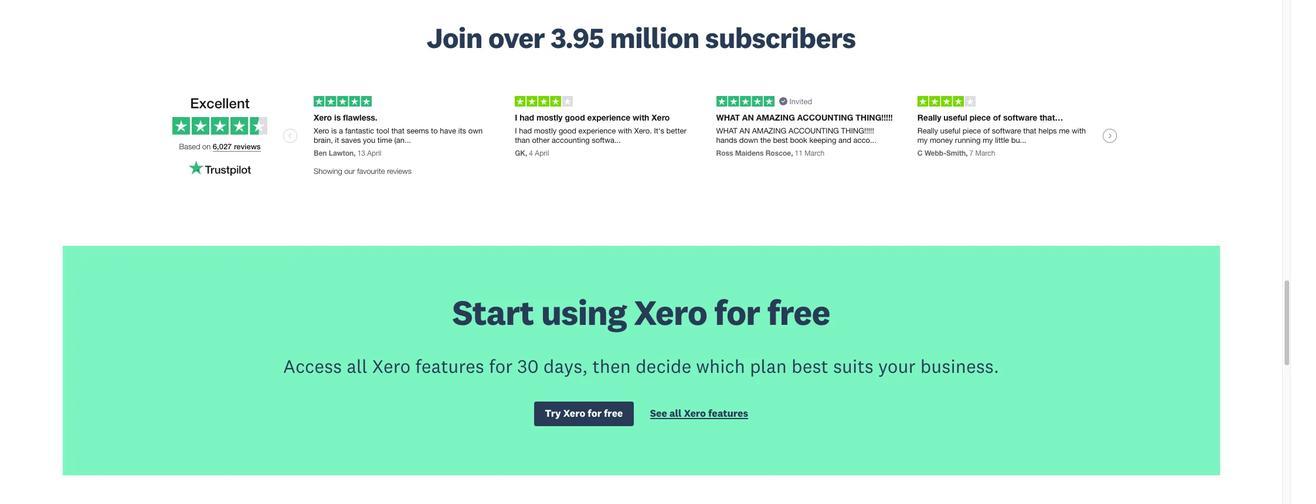 Task type: describe. For each thing, give the bounding box(es) containing it.
1 horizontal spatial for
[[588, 408, 602, 421]]

try xero for free link
[[534, 403, 634, 427]]

plan
[[750, 355, 787, 378]]

see all xero features
[[650, 408, 748, 421]]

join over 3.95 million subscribers
[[427, 20, 856, 56]]

start using xero for free
[[452, 291, 830, 335]]

0 vertical spatial free
[[767, 291, 830, 335]]

access all xero features for 30 days, then decide which plan best suits your business.
[[283, 355, 999, 378]]

subscribers
[[705, 20, 856, 56]]

suits
[[833, 355, 874, 378]]

best
[[792, 355, 829, 378]]

xero for access
[[372, 355, 411, 378]]

30
[[517, 355, 539, 378]]

0 vertical spatial for
[[714, 291, 760, 335]]

all for access
[[347, 355, 368, 378]]

xero for start
[[634, 291, 707, 335]]



Task type: locate. For each thing, give the bounding box(es) containing it.
start
[[452, 291, 534, 335]]

for
[[714, 291, 760, 335], [489, 355, 513, 378], [588, 408, 602, 421]]

0 horizontal spatial features
[[415, 355, 484, 378]]

1 horizontal spatial all
[[670, 408, 682, 421]]

business.
[[921, 355, 999, 378]]

0 horizontal spatial free
[[604, 408, 623, 421]]

using
[[541, 291, 627, 335]]

days,
[[544, 355, 588, 378]]

which
[[696, 355, 745, 378]]

free left see
[[604, 408, 623, 421]]

1 vertical spatial for
[[489, 355, 513, 378]]

free
[[767, 291, 830, 335], [604, 408, 623, 421]]

for left 30
[[489, 355, 513, 378]]

1 vertical spatial free
[[604, 408, 623, 421]]

join
[[427, 20, 482, 56]]

all for see
[[670, 408, 682, 421]]

features for see
[[708, 408, 748, 421]]

decide
[[636, 355, 692, 378]]

0 horizontal spatial for
[[489, 355, 513, 378]]

0 vertical spatial features
[[415, 355, 484, 378]]

1 horizontal spatial free
[[767, 291, 830, 335]]

xero
[[634, 291, 707, 335], [372, 355, 411, 378], [563, 408, 586, 421], [684, 408, 706, 421]]

1 horizontal spatial features
[[708, 408, 748, 421]]

for up which
[[714, 291, 760, 335]]

0 vertical spatial all
[[347, 355, 368, 378]]

access
[[283, 355, 342, 378]]

1 vertical spatial all
[[670, 408, 682, 421]]

all inside 'link'
[[670, 408, 682, 421]]

over
[[488, 20, 545, 56]]

all right see
[[670, 408, 682, 421]]

features inside 'link'
[[708, 408, 748, 421]]

free up best
[[767, 291, 830, 335]]

all right access at bottom left
[[347, 355, 368, 378]]

3.95
[[551, 20, 604, 56]]

see
[[650, 408, 667, 421]]

for right try
[[588, 408, 602, 421]]

try
[[545, 408, 561, 421]]

then
[[593, 355, 631, 378]]

all
[[347, 355, 368, 378], [670, 408, 682, 421]]

features for access
[[415, 355, 484, 378]]

features
[[415, 355, 484, 378], [708, 408, 748, 421]]

1 vertical spatial features
[[708, 408, 748, 421]]

million
[[610, 20, 699, 56]]

xero inside 'link'
[[684, 408, 706, 421]]

xero for see
[[684, 408, 706, 421]]

2 horizontal spatial for
[[714, 291, 760, 335]]

2 vertical spatial for
[[588, 408, 602, 421]]

see all xero features link
[[650, 408, 748, 423]]

try xero for free
[[545, 408, 623, 421]]

0 horizontal spatial all
[[347, 355, 368, 378]]

your
[[878, 355, 916, 378]]



Task type: vqa. For each thing, say whether or not it's contained in the screenshot.
Compare all plans
no



